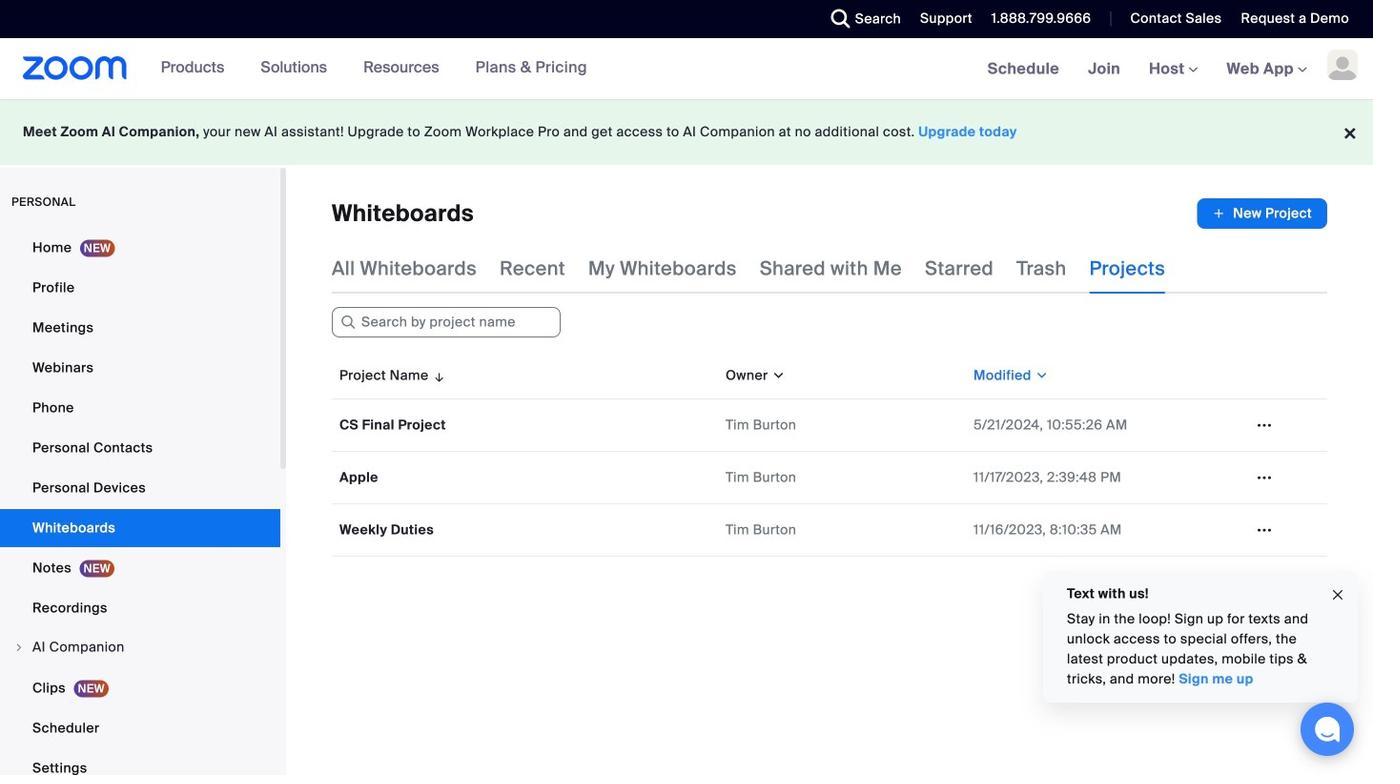 Task type: vqa. For each thing, say whether or not it's contained in the screenshot.
User Photo
no



Task type: describe. For each thing, give the bounding box(es) containing it.
open chat image
[[1315, 716, 1341, 743]]

personal menu menu
[[0, 229, 280, 776]]

close image
[[1331, 585, 1346, 606]]

add image
[[1213, 204, 1226, 223]]

1 edit project image from the top
[[1250, 469, 1280, 487]]

edit project image
[[1250, 417, 1280, 434]]

meetings navigation
[[974, 38, 1374, 101]]



Task type: locate. For each thing, give the bounding box(es) containing it.
0 vertical spatial edit project image
[[1250, 469, 1280, 487]]

menu item
[[0, 630, 280, 668]]

edit project image
[[1250, 469, 1280, 487], [1250, 522, 1280, 539]]

profile picture image
[[1328, 50, 1359, 80]]

footer
[[0, 99, 1374, 165]]

banner
[[0, 38, 1374, 101]]

zoom logo image
[[23, 56, 127, 80]]

product information navigation
[[127, 38, 602, 99]]

application
[[332, 353, 1328, 557]]

down image
[[769, 366, 786, 385]]

Search text field
[[332, 307, 561, 338]]

arrow down image
[[429, 364, 446, 387]]

2 edit project image from the top
[[1250, 522, 1280, 539]]

right image
[[13, 642, 25, 654]]

tabs of all whiteboard page tab list
[[332, 244, 1166, 294]]

1 vertical spatial edit project image
[[1250, 522, 1280, 539]]



